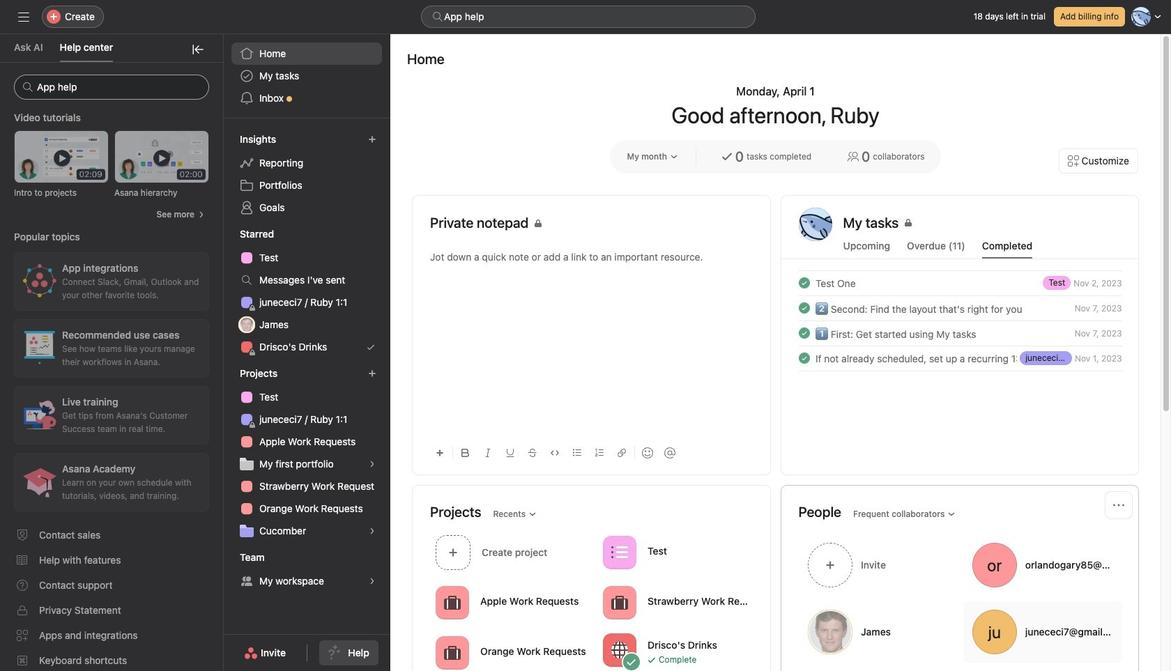 Task type: describe. For each thing, give the bounding box(es) containing it.
collapse section image for teams "element"
[[224, 552, 236, 563]]

2 list item from the top
[[782, 296, 1138, 321]]

see details, my workspace image
[[368, 577, 376, 586]]

see details, cucomber image
[[368, 527, 376, 535]]

bold image
[[462, 449, 470, 457]]

completed image for 1st completed option from the bottom
[[796, 325, 813, 342]]

teams element
[[223, 545, 390, 595]]

completed image for first completed checkbox from the top
[[796, 275, 813, 291]]

help center tab list
[[0, 34, 223, 63]]

actions image
[[1113, 500, 1124, 511]]

underline image
[[506, 449, 514, 457]]

collapse section image for insights element
[[224, 134, 236, 145]]

asana hierarchy image
[[115, 131, 208, 183]]

emoji image
[[642, 448, 653, 459]]

link image
[[618, 449, 626, 457]]

0 vertical spatial briefcase image
[[611, 594, 628, 611]]

insights element
[[223, 127, 390, 222]]

collapse section image for starred element
[[224, 229, 236, 240]]

projects element
[[223, 361, 390, 545]]

2 completed checkbox from the top
[[796, 325, 813, 342]]

hide sidebar image
[[18, 11, 29, 22]]

completed image
[[796, 300, 813, 317]]

intro to projects image
[[15, 131, 108, 183]]

close help & getting started image
[[192, 44, 204, 55]]



Task type: vqa. For each thing, say whether or not it's contained in the screenshot.
Reporting
no



Task type: locate. For each thing, give the bounding box(es) containing it.
2 collapse section image from the top
[[224, 229, 236, 240]]

3 list item from the top
[[782, 321, 1138, 346]]

collapse section image inside insights element
[[224, 134, 236, 145]]

0 vertical spatial completed image
[[796, 275, 813, 291]]

1 horizontal spatial briefcase image
[[611, 594, 628, 611]]

code image
[[551, 449, 559, 457]]

Completed checkbox
[[796, 275, 813, 291], [796, 350, 813, 367]]

insert an object image
[[436, 449, 444, 457]]

Completed checkbox
[[796, 300, 813, 317], [796, 325, 813, 342]]

global element
[[223, 34, 390, 118]]

1 vertical spatial collapse section image
[[224, 229, 236, 240]]

briefcase image
[[444, 594, 461, 611]]

numbered list image
[[595, 449, 604, 457]]

2 completed image from the top
[[796, 325, 813, 342]]

collapse section image inside starred element
[[224, 229, 236, 240]]

briefcase image down briefcase icon
[[444, 645, 461, 661]]

globe image
[[611, 642, 628, 658]]

1 completed image from the top
[[796, 275, 813, 291]]

1 collapse section image from the top
[[224, 134, 236, 145]]

list item
[[782, 270, 1138, 296], [782, 296, 1138, 321], [782, 321, 1138, 346], [782, 346, 1138, 371]]

4 list item from the top
[[782, 346, 1138, 371]]

starred element
[[223, 222, 390, 361]]

briefcase image up globe image
[[611, 594, 628, 611]]

1 list item from the top
[[782, 270, 1138, 296]]

list image
[[611, 544, 628, 561]]

0 vertical spatial completed checkbox
[[796, 275, 813, 291]]

collapse section image
[[224, 368, 236, 379]]

None field
[[14, 75, 209, 100]]

completed image
[[796, 275, 813, 291], [796, 325, 813, 342], [796, 350, 813, 367]]

2 vertical spatial completed image
[[796, 350, 813, 367]]

2 completed checkbox from the top
[[796, 350, 813, 367]]

completed checkbox up completed icon
[[796, 275, 813, 291]]

1 completed checkbox from the top
[[796, 300, 813, 317]]

strikethrough image
[[528, 449, 537, 457]]

new project or portfolio image
[[368, 369, 376, 378]]

at mention image
[[664, 448, 676, 459]]

0 horizontal spatial briefcase image
[[444, 645, 461, 661]]

collapse section image inside teams "element"
[[224, 552, 236, 563]]

2 vertical spatial collapse section image
[[224, 552, 236, 563]]

toolbar
[[430, 437, 753, 468]]

briefcase image
[[611, 594, 628, 611], [444, 645, 461, 661]]

Search help articles text field
[[14, 75, 209, 100]]

completed checkbox down completed icon
[[796, 350, 813, 367]]

list box
[[421, 6, 756, 28]]

see details, my first portfolio image
[[368, 460, 376, 468]]

collapse section image
[[224, 134, 236, 145], [224, 229, 236, 240], [224, 552, 236, 563]]

bulleted list image
[[573, 449, 581, 457]]

1 vertical spatial briefcase image
[[444, 645, 461, 661]]

1 vertical spatial completed checkbox
[[796, 350, 813, 367]]

1 vertical spatial completed checkbox
[[796, 325, 813, 342]]

0 vertical spatial completed checkbox
[[796, 300, 813, 317]]

1 vertical spatial completed image
[[796, 325, 813, 342]]

3 completed image from the top
[[796, 350, 813, 367]]

0 vertical spatial collapse section image
[[224, 134, 236, 145]]

1 completed checkbox from the top
[[796, 275, 813, 291]]

italics image
[[484, 449, 492, 457]]

view profile image
[[799, 208, 832, 241]]

new insights image
[[368, 135, 376, 144]]

3 collapse section image from the top
[[224, 552, 236, 563]]

completed image for 1st completed checkbox from the bottom
[[796, 350, 813, 367]]



